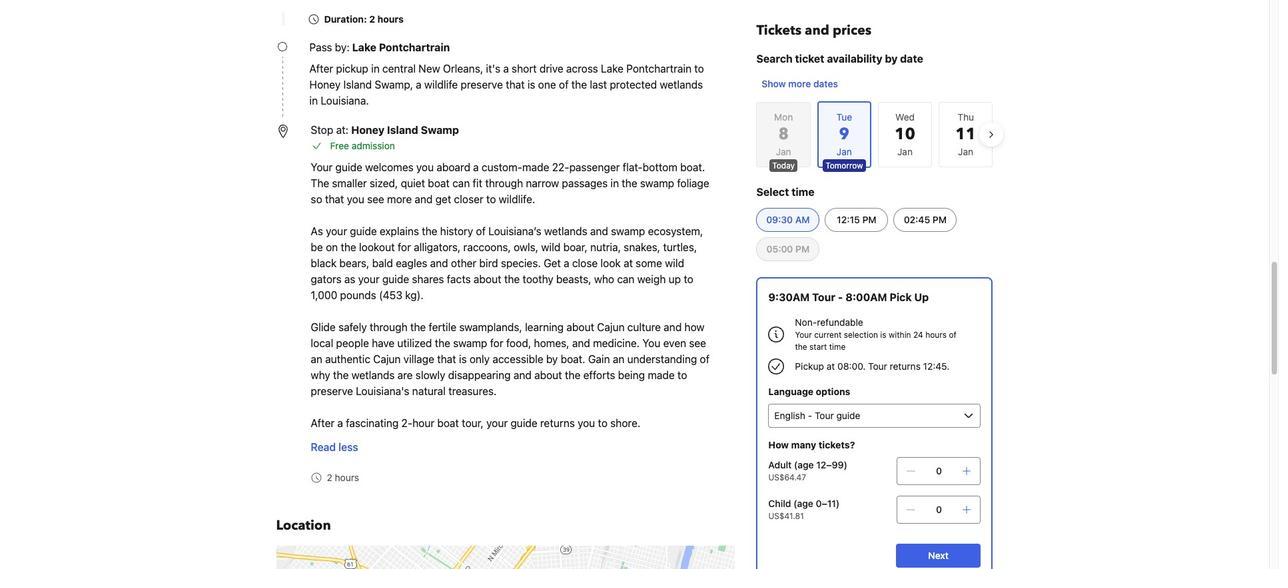 Task type: describe. For each thing, give the bounding box(es) containing it.
passages
[[562, 177, 608, 189]]

homes,
[[534, 337, 570, 349]]

guide up smaller
[[336, 161, 363, 173]]

jan for 10
[[898, 146, 913, 157]]

local
[[311, 337, 333, 349]]

dates
[[814, 78, 838, 89]]

explains
[[380, 225, 419, 237]]

free
[[330, 140, 349, 151]]

1 horizontal spatial island
[[387, 124, 418, 136]]

preserve inside the after pickup in central new orleans, it's a short drive across lake pontchartrain to honey island swamp, a wildlife preserve that is one of the last protected wetlands in louisiana.
[[461, 79, 503, 91]]

the up alligators,
[[422, 225, 438, 237]]

0 horizontal spatial through
[[370, 321, 408, 333]]

black
[[311, 257, 337, 269]]

being
[[618, 369, 645, 381]]

0 for child (age 0–11)
[[936, 504, 942, 515]]

1 horizontal spatial your
[[358, 273, 380, 285]]

0 horizontal spatial about
[[474, 273, 502, 285]]

why
[[311, 369, 330, 381]]

read less button
[[303, 431, 366, 463]]

bottom
[[643, 161, 678, 173]]

tour,
[[462, 417, 484, 429]]

location
[[276, 517, 331, 535]]

language options
[[769, 386, 851, 397]]

learning
[[525, 321, 564, 333]]

and up ticket
[[805, 21, 830, 39]]

us$64.47
[[769, 473, 807, 483]]

region containing 8
[[746, 96, 1004, 173]]

who
[[594, 273, 615, 285]]

2 vertical spatial wetlands
[[352, 369, 395, 381]]

gators
[[311, 273, 342, 285]]

0 vertical spatial pontchartrain
[[379, 41, 450, 53]]

after inside the after pickup in central new orleans, it's a short drive across lake pontchartrain to honey island swamp, a wildlife preserve that is one of the last protected wetlands in louisiana.
[[310, 63, 333, 75]]

today
[[773, 161, 795, 171]]

of down how
[[700, 353, 710, 365]]

2 vertical spatial swamp
[[453, 337, 488, 349]]

-
[[838, 291, 843, 303]]

1 horizontal spatial can
[[617, 273, 635, 285]]

0 vertical spatial boat
[[428, 177, 450, 189]]

kg).
[[405, 289, 424, 301]]

the inside non-refundable your current selection is within 24 hours of the start time
[[795, 342, 808, 352]]

12:15 pm
[[837, 214, 877, 225]]

1 vertical spatial honey
[[351, 124, 385, 136]]

and down accessible
[[514, 369, 532, 381]]

0 vertical spatial made
[[523, 161, 550, 173]]

show more dates button
[[757, 72, 844, 96]]

lake inside the after pickup in central new orleans, it's a short drive across lake pontchartrain to honey island swamp, a wildlife preserve that is one of the last protected wetlands in louisiana.
[[601, 63, 624, 75]]

you
[[643, 337, 661, 349]]

0 vertical spatial for
[[398, 241, 411, 253]]

pick
[[890, 291, 912, 303]]

next
[[929, 550, 949, 561]]

a right get
[[564, 257, 570, 269]]

start
[[810, 342, 827, 352]]

1 horizontal spatial boat.
[[681, 161, 705, 173]]

0 horizontal spatial see
[[367, 193, 384, 205]]

9:30am
[[769, 291, 810, 303]]

1 horizontal spatial 2
[[369, 13, 375, 25]]

facts
[[447, 273, 471, 285]]

passenger
[[570, 161, 620, 173]]

accessible
[[493, 353, 544, 365]]

pm for 05:00 pm
[[796, 243, 810, 255]]

at:
[[336, 124, 349, 136]]

preserve inside your guide welcomes you aboard a custom-made 22-passenger flat-bottom boat. the smaller sized, quiet boat can fit through narrow passages in the swamp foliage so that you see more and get closer to wildlife. as your guide explains the history of louisiana's wetlands and swamp ecosystem, be on the lookout for alligators, raccoons, owls, wild boar, nutria, snakes, turtles, black bears, bald eagles and other bird species. get a close look at some wild gators as your guide shares facts about the toothy beasts, who can weigh up to 1,000 pounds (453 kg). glide safely through the fertile swamplands, learning about cajun culture and how local people have utilized the swamp for food, homes, and medicine. you even see an authentic cajun village that is only accessible by boat. gain an understanding of why the wetlands are slowly disappearing and about the efforts being made to preserve louisiana's natural treasures. after a fascinating 2-hour boat tour, your guide returns you to shore.
[[311, 385, 353, 397]]

us$41.81
[[769, 511, 804, 521]]

0 vertical spatial time
[[792, 186, 815, 198]]

turtles,
[[663, 241, 697, 253]]

guide right tour,
[[511, 417, 538, 429]]

look
[[601, 257, 621, 269]]

read less
[[311, 441, 358, 453]]

08:00.
[[838, 361, 866, 372]]

across
[[566, 63, 598, 75]]

0 vertical spatial can
[[453, 177, 470, 189]]

pm for 02:45 pm
[[933, 214, 947, 225]]

treasures.
[[449, 385, 497, 397]]

pickup
[[795, 361, 824, 372]]

flat-
[[623, 161, 643, 173]]

of up raccoons,
[[476, 225, 486, 237]]

map region
[[276, 546, 735, 569]]

the down fertile
[[435, 337, 451, 349]]

duration: 2 hours
[[324, 13, 404, 25]]

welcomes
[[365, 161, 414, 173]]

0 horizontal spatial tour
[[813, 291, 836, 303]]

1 horizontal spatial returns
[[890, 361, 921, 372]]

search
[[757, 53, 793, 65]]

(453
[[379, 289, 403, 301]]

that inside the after pickup in central new orleans, it's a short drive across lake pontchartrain to honey island swamp, a wildlife preserve that is one of the last protected wetlands in louisiana.
[[506, 79, 525, 91]]

after inside your guide welcomes you aboard a custom-made 22-passenger flat-bottom boat. the smaller sized, quiet boat can fit through narrow passages in the swamp foliage so that you see more and get closer to wildlife. as your guide explains the history of louisiana's wetlands and swamp ecosystem, be on the lookout for alligators, raccoons, owls, wild boar, nutria, snakes, turtles, black bears, bald eagles and other bird species. get a close look at some wild gators as your guide shares facts about the toothy beasts, who can weigh up to 1,000 pounds (453 kg). glide safely through the fertile swamplands, learning about cajun culture and how local people have utilized the swamp for food, homes, and medicine. you even see an authentic cajun village that is only accessible by boat. gain an understanding of why the wetlands are slowly disappearing and about the efforts being made to preserve louisiana's natural treasures. after a fascinating 2-hour boat tour, your guide returns you to shore.
[[311, 417, 335, 429]]

0 horizontal spatial lake
[[352, 41, 377, 53]]

0 horizontal spatial hours
[[335, 472, 359, 483]]

2 an from the left
[[613, 353, 625, 365]]

options
[[816, 386, 851, 397]]

be
[[311, 241, 323, 253]]

pounds
[[340, 289, 376, 301]]

species.
[[501, 257, 541, 269]]

0 vertical spatial swamp
[[640, 177, 675, 189]]

bird
[[480, 257, 498, 269]]

1 vertical spatial you
[[347, 193, 365, 205]]

pass by: lake pontchartrain
[[310, 41, 450, 53]]

nutria,
[[591, 241, 621, 253]]

and up gain
[[572, 337, 590, 349]]

the up utilized
[[411, 321, 426, 333]]

0 horizontal spatial 2
[[327, 472, 332, 483]]

closer
[[454, 193, 484, 205]]

select
[[757, 186, 789, 198]]

close
[[572, 257, 598, 269]]

even
[[664, 337, 687, 349]]

your inside non-refundable your current selection is within 24 hours of the start time
[[795, 330, 812, 340]]

0 vertical spatial cajun
[[597, 321, 625, 333]]

in inside your guide welcomes you aboard a custom-made 22-passenger flat-bottom boat. the smaller sized, quiet boat can fit through narrow passages in the swamp foliage so that you see more and get closer to wildlife. as your guide explains the history of louisiana's wetlands and swamp ecosystem, be on the lookout for alligators, raccoons, owls, wild boar, nutria, snakes, turtles, black bears, bald eagles and other bird species. get a close look at some wild gators as your guide shares facts about the toothy beasts, who can weigh up to 1,000 pounds (453 kg). glide safely through the fertile swamplands, learning about cajun culture and how local people have utilized the swamp for food, homes, and medicine. you even see an authentic cajun village that is only accessible by boat. gain an understanding of why the wetlands are slowly disappearing and about the efforts being made to preserve louisiana's natural treasures. after a fascinating 2-hour boat tour, your guide returns you to shore.
[[611, 177, 619, 189]]

thu 11 jan
[[956, 111, 977, 157]]

1 vertical spatial boat
[[437, 417, 459, 429]]

select time
[[757, 186, 815, 198]]

10
[[895, 123, 916, 145]]

after pickup in central new orleans, it's a short drive across lake pontchartrain to honey island swamp, a wildlife preserve that is one of the last protected wetlands in louisiana.
[[310, 63, 704, 107]]

1 horizontal spatial wild
[[665, 257, 685, 269]]

efforts
[[584, 369, 615, 381]]

eagles
[[396, 257, 428, 269]]

a right it's at the left of page
[[503, 63, 509, 75]]

time inside non-refundable your current selection is within 24 hours of the start time
[[830, 342, 846, 352]]

within
[[889, 330, 912, 340]]

05:00 pm
[[767, 243, 810, 255]]

mon 8 jan today
[[773, 111, 795, 171]]

child
[[769, 498, 791, 509]]

weigh
[[638, 273, 666, 285]]

1 an from the left
[[311, 353, 323, 365]]

a down new
[[416, 79, 422, 91]]

a up "fit"
[[473, 161, 479, 173]]

is inside the after pickup in central new orleans, it's a short drive across lake pontchartrain to honey island swamp, a wildlife preserve that is one of the last protected wetlands in louisiana.
[[528, 79, 536, 91]]

1 vertical spatial made
[[648, 369, 675, 381]]

of inside non-refundable your current selection is within 24 hours of the start time
[[949, 330, 957, 340]]

0 vertical spatial through
[[485, 177, 523, 189]]

drive
[[540, 63, 564, 75]]

a up read less
[[338, 417, 343, 429]]

last
[[590, 79, 607, 91]]

fascinating
[[346, 417, 399, 429]]

05:00
[[767, 243, 793, 255]]

0 for adult (age 12–99)
[[936, 465, 942, 477]]

child (age 0–11) us$41.81
[[769, 498, 840, 521]]

9:30am tour - 8:00am pick up
[[769, 291, 929, 303]]

toothy
[[523, 273, 554, 285]]

refundable
[[817, 317, 864, 328]]

0–11)
[[816, 498, 840, 509]]

other
[[451, 257, 477, 269]]

0 vertical spatial by
[[885, 53, 898, 65]]

12–99)
[[817, 459, 848, 471]]

gain
[[588, 353, 610, 365]]

one
[[538, 79, 556, 91]]

pontchartrain inside the after pickup in central new orleans, it's a short drive across lake pontchartrain to honey island swamp, a wildlife preserve that is one of the last protected wetlands in louisiana.
[[627, 63, 692, 75]]

0 horizontal spatial wild
[[541, 241, 561, 253]]

shares
[[412, 273, 444, 285]]

hour
[[413, 417, 435, 429]]

2 vertical spatial that
[[437, 353, 456, 365]]

1 horizontal spatial tour
[[869, 361, 888, 372]]

2 hours
[[327, 472, 359, 483]]

0 horizontal spatial in
[[310, 95, 318, 107]]



Task type: vqa. For each thing, say whether or not it's contained in the screenshot.
rightmost distances
no



Task type: locate. For each thing, give the bounding box(es) containing it.
0 vertical spatial wild
[[541, 241, 561, 253]]

1 vertical spatial preserve
[[311, 385, 353, 397]]

orleans,
[[443, 63, 483, 75]]

returns inside your guide welcomes you aboard a custom-made 22-passenger flat-bottom boat. the smaller sized, quiet boat can fit through narrow passages in the swamp foliage so that you see more and get closer to wildlife. as your guide explains the history of louisiana's wetlands and swamp ecosystem, be on the lookout for alligators, raccoons, owls, wild boar, nutria, snakes, turtles, black bears, bald eagles and other bird species. get a close look at some wild gators as your guide shares facts about the toothy beasts, who can weigh up to 1,000 pounds (453 kg). glide safely through the fertile swamplands, learning about cajun culture and how local people have utilized the swamp for food, homes, and medicine. you even see an authentic cajun village that is only accessible by boat. gain an understanding of why the wetlands are slowly disappearing and about the efforts being made to preserve louisiana's natural treasures. after a fascinating 2-hour boat tour, your guide returns you to shore.
[[541, 417, 575, 429]]

0 vertical spatial hours
[[378, 13, 404, 25]]

you down smaller
[[347, 193, 365, 205]]

1 vertical spatial your
[[358, 273, 380, 285]]

0 horizontal spatial preserve
[[311, 385, 353, 397]]

1 (age from the top
[[794, 459, 814, 471]]

1 vertical spatial time
[[830, 342, 846, 352]]

1 horizontal spatial cajun
[[597, 321, 625, 333]]

wetlands up boar,
[[544, 225, 588, 237]]

guide up lookout
[[350, 225, 377, 237]]

some
[[636, 257, 662, 269]]

pickup at 08:00. tour returns 12:45.
[[795, 361, 950, 372]]

about down "bird"
[[474, 273, 502, 285]]

for down explains
[[398, 241, 411, 253]]

wetlands right protected
[[660, 79, 703, 91]]

2
[[369, 13, 375, 25], [327, 472, 332, 483]]

after down pass
[[310, 63, 333, 75]]

made down understanding
[[648, 369, 675, 381]]

0 vertical spatial tour
[[813, 291, 836, 303]]

see down how
[[689, 337, 707, 349]]

boat left tour,
[[437, 417, 459, 429]]

hours right 24
[[926, 330, 947, 340]]

admission
[[352, 140, 395, 151]]

so
[[311, 193, 322, 205]]

1 horizontal spatial in
[[371, 63, 380, 75]]

the down flat-
[[622, 177, 638, 189]]

mon
[[775, 111, 793, 123]]

1 vertical spatial 0
[[936, 504, 942, 515]]

boat up get
[[428, 177, 450, 189]]

adult
[[769, 459, 792, 471]]

that right so
[[325, 193, 344, 205]]

wild
[[541, 241, 561, 253], [665, 257, 685, 269]]

24
[[914, 330, 924, 340]]

your down the non-
[[795, 330, 812, 340]]

can left "fit"
[[453, 177, 470, 189]]

0 horizontal spatial more
[[387, 193, 412, 205]]

1 vertical spatial island
[[387, 124, 418, 136]]

island down pickup
[[344, 79, 372, 91]]

see down sized,
[[367, 193, 384, 205]]

1 vertical spatial can
[[617, 273, 635, 285]]

2-
[[402, 417, 413, 429]]

wild up up
[[665, 257, 685, 269]]

0 vertical spatial 2
[[369, 13, 375, 25]]

0 vertical spatial about
[[474, 273, 502, 285]]

more inside your guide welcomes you aboard a custom-made 22-passenger flat-bottom boat. the smaller sized, quiet boat can fit through narrow passages in the swamp foliage so that you see more and get closer to wildlife. as your guide explains the history of louisiana's wetlands and swamp ecosystem, be on the lookout for alligators, raccoons, owls, wild boar, nutria, snakes, turtles, black bears, bald eagles and other bird species. get a close look at some wild gators as your guide shares facts about the toothy beasts, who can weigh up to 1,000 pounds (453 kg). glide safely through the fertile swamplands, learning about cajun culture and how local people have utilized the swamp for food, homes, and medicine. you even see an authentic cajun village that is only accessible by boat. gain an understanding of why the wetlands are slowly disappearing and about the efforts being made to preserve louisiana's natural treasures. after a fascinating 2-hour boat tour, your guide returns you to shore.
[[387, 193, 412, 205]]

at
[[624, 257, 633, 269], [827, 361, 835, 372]]

2 horizontal spatial your
[[487, 417, 508, 429]]

the left "start"
[[795, 342, 808, 352]]

1 vertical spatial for
[[490, 337, 504, 349]]

an up why
[[311, 353, 323, 365]]

by down homes,
[[546, 353, 558, 365]]

on
[[326, 241, 338, 253]]

are
[[398, 369, 413, 381]]

disappearing
[[448, 369, 511, 381]]

protected
[[610, 79, 657, 91]]

more right "show" at top
[[789, 78, 811, 89]]

beasts,
[[556, 273, 592, 285]]

louisiana's
[[489, 225, 542, 237]]

pickup
[[336, 63, 369, 75]]

at right look
[[624, 257, 633, 269]]

1 horizontal spatial is
[[528, 79, 536, 91]]

1 horizontal spatial pm
[[863, 214, 877, 225]]

guide
[[336, 161, 363, 173], [350, 225, 377, 237], [382, 273, 409, 285], [511, 417, 538, 429]]

1 vertical spatial see
[[689, 337, 707, 349]]

swamp up snakes,
[[611, 225, 645, 237]]

1 vertical spatial in
[[310, 95, 318, 107]]

next button
[[896, 544, 981, 568]]

safely
[[339, 321, 367, 333]]

1 horizontal spatial by
[[885, 53, 898, 65]]

at inside your guide welcomes you aboard a custom-made 22-passenger flat-bottom boat. the smaller sized, quiet boat can fit through narrow passages in the swamp foliage so that you see more and get closer to wildlife. as your guide explains the history of louisiana's wetlands and swamp ecosystem, be on the lookout for alligators, raccoons, owls, wild boar, nutria, snakes, turtles, black bears, bald eagles and other bird species. get a close look at some wild gators as your guide shares facts about the toothy beasts, who can weigh up to 1,000 pounds (453 kg). glide safely through the fertile swamplands, learning about cajun culture and how local people have utilized the swamp for food, homes, and medicine. you even see an authentic cajun village that is only accessible by boat. gain an understanding of why the wetlands are slowly disappearing and about the efforts being made to preserve louisiana's natural treasures. after a fascinating 2-hour boat tour, your guide returns you to shore.
[[624, 257, 633, 269]]

22-
[[552, 161, 570, 173]]

tour
[[813, 291, 836, 303], [869, 361, 888, 372]]

1 horizontal spatial an
[[613, 353, 625, 365]]

your right tour,
[[487, 417, 508, 429]]

2 horizontal spatial in
[[611, 177, 619, 189]]

in
[[371, 63, 380, 75], [310, 95, 318, 107], [611, 177, 619, 189]]

language
[[769, 386, 814, 397]]

0 vertical spatial honey
[[310, 79, 341, 91]]

alligators,
[[414, 241, 461, 253]]

1 horizontal spatial hours
[[378, 13, 404, 25]]

the down 'authentic' at the bottom of page
[[333, 369, 349, 381]]

1 horizontal spatial pontchartrain
[[627, 63, 692, 75]]

hours down less
[[335, 472, 359, 483]]

wetlands inside the after pickup in central new orleans, it's a short drive across lake pontchartrain to honey island swamp, a wildlife preserve that is one of the last protected wetlands in louisiana.
[[660, 79, 703, 91]]

honey up the free admission
[[351, 124, 385, 136]]

tickets
[[757, 21, 802, 39]]

0 vertical spatial your
[[311, 161, 333, 173]]

8
[[779, 123, 789, 145]]

0 horizontal spatial cajun
[[373, 353, 401, 365]]

1 horizontal spatial see
[[689, 337, 707, 349]]

you up quiet
[[417, 161, 434, 173]]

by inside your guide welcomes you aboard a custom-made 22-passenger flat-bottom boat. the smaller sized, quiet boat can fit through narrow passages in the swamp foliage so that you see more and get closer to wildlife. as your guide explains the history of louisiana's wetlands and swamp ecosystem, be on the lookout for alligators, raccoons, owls, wild boar, nutria, snakes, turtles, black bears, bald eagles and other bird species. get a close look at some wild gators as your guide shares facts about the toothy beasts, who can weigh up to 1,000 pounds (453 kg). glide safely through the fertile swamplands, learning about cajun culture and how local people have utilized the swamp for food, homes, and medicine. you even see an authentic cajun village that is only accessible by boat. gain an understanding of why the wetlands are slowly disappearing and about the efforts being made to preserve louisiana's natural treasures. after a fascinating 2-hour boat tour, your guide returns you to shore.
[[546, 353, 558, 365]]

is inside your guide welcomes you aboard a custom-made 22-passenger flat-bottom boat. the smaller sized, quiet boat can fit through narrow passages in the swamp foliage so that you see more and get closer to wildlife. as your guide explains the history of louisiana's wetlands and swamp ecosystem, be on the lookout for alligators, raccoons, owls, wild boar, nutria, snakes, turtles, black bears, bald eagles and other bird species. get a close look at some wild gators as your guide shares facts about the toothy beasts, who can weigh up to 1,000 pounds (453 kg). glide safely through the fertile swamplands, learning about cajun culture and how local people have utilized the swamp for food, homes, and medicine. you even see an authentic cajun village that is only accessible by boat. gain an understanding of why the wetlands are slowly disappearing and about the efforts being made to preserve louisiana's natural treasures. after a fascinating 2-hour boat tour, your guide returns you to shore.
[[459, 353, 467, 365]]

1 horizontal spatial your
[[795, 330, 812, 340]]

2 horizontal spatial hours
[[926, 330, 947, 340]]

1,000
[[311, 289, 337, 301]]

narrow
[[526, 177, 559, 189]]

lake
[[352, 41, 377, 53], [601, 63, 624, 75]]

1 horizontal spatial jan
[[898, 146, 913, 157]]

pm for 12:15 pm
[[863, 214, 877, 225]]

at left 08:00.
[[827, 361, 835, 372]]

free admission
[[330, 140, 395, 151]]

to
[[695, 63, 704, 75], [486, 193, 496, 205], [684, 273, 694, 285], [678, 369, 687, 381], [598, 417, 608, 429]]

tickets and prices
[[757, 21, 872, 39]]

1 horizontal spatial made
[[648, 369, 675, 381]]

the
[[311, 177, 329, 189]]

jan down 10
[[898, 146, 913, 157]]

boat. left gain
[[561, 353, 586, 365]]

time up am
[[792, 186, 815, 198]]

get
[[436, 193, 451, 205]]

2 down read less "button"
[[327, 472, 332, 483]]

1 horizontal spatial you
[[417, 161, 434, 173]]

1 horizontal spatial lake
[[601, 63, 624, 75]]

by left date
[[885, 53, 898, 65]]

1 vertical spatial about
[[567, 321, 595, 333]]

more
[[789, 78, 811, 89], [387, 193, 412, 205]]

for down the swamplands,
[[490, 337, 504, 349]]

1 horizontal spatial preserve
[[461, 79, 503, 91]]

0 vertical spatial after
[[310, 63, 333, 75]]

swamp
[[421, 124, 459, 136]]

medicine.
[[593, 337, 640, 349]]

0 vertical spatial more
[[789, 78, 811, 89]]

more inside button
[[789, 78, 811, 89]]

fertile
[[429, 321, 457, 333]]

preserve
[[461, 79, 503, 91], [311, 385, 353, 397]]

swamp up only
[[453, 337, 488, 349]]

your up the
[[311, 161, 333, 173]]

aboard
[[437, 161, 471, 173]]

island inside the after pickup in central new orleans, it's a short drive across lake pontchartrain to honey island swamp, a wildlife preserve that is one of the last protected wetlands in louisiana.
[[344, 79, 372, 91]]

11
[[956, 123, 977, 145]]

pm right 12:15
[[863, 214, 877, 225]]

by:
[[335, 41, 350, 53]]

see
[[367, 193, 384, 205], [689, 337, 707, 349]]

1 vertical spatial at
[[827, 361, 835, 372]]

2 right duration:
[[369, 13, 375, 25]]

swamp down bottom
[[640, 177, 675, 189]]

the down "across"
[[572, 79, 587, 91]]

boat
[[428, 177, 450, 189], [437, 417, 459, 429]]

0 vertical spatial lake
[[352, 41, 377, 53]]

people
[[336, 337, 369, 349]]

is left within
[[881, 330, 887, 340]]

pass
[[310, 41, 332, 53]]

your right as
[[358, 273, 380, 285]]

0 horizontal spatial at
[[624, 257, 633, 269]]

swamp,
[[375, 79, 413, 91]]

read
[[311, 441, 336, 453]]

time down the current
[[830, 342, 846, 352]]

1 vertical spatial wild
[[665, 257, 685, 269]]

pontchartrain up protected
[[627, 63, 692, 75]]

0 vertical spatial preserve
[[461, 79, 503, 91]]

wildlife.
[[499, 193, 535, 205]]

wild up get
[[541, 241, 561, 253]]

bears,
[[340, 257, 370, 269]]

it's
[[486, 63, 501, 75]]

and up nutria,
[[590, 225, 609, 237]]

1 vertical spatial more
[[387, 193, 412, 205]]

jan inside mon 8 jan today
[[776, 146, 792, 157]]

thu
[[958, 111, 974, 123]]

jan down 11
[[959, 146, 974, 157]]

0 vertical spatial 0
[[936, 465, 942, 477]]

region
[[746, 96, 1004, 173]]

2 vertical spatial is
[[459, 353, 467, 365]]

more down quiet
[[387, 193, 412, 205]]

honey up louisiana.
[[310, 79, 341, 91]]

2 jan from the left
[[898, 146, 913, 157]]

hours up pass by: lake pontchartrain
[[378, 13, 404, 25]]

tour right 08:00.
[[869, 361, 888, 372]]

0 horizontal spatial jan
[[776, 146, 792, 157]]

up
[[669, 273, 681, 285]]

1 horizontal spatial at
[[827, 361, 835, 372]]

prices
[[833, 21, 872, 39]]

pm right 02:45
[[933, 214, 947, 225]]

1 vertical spatial by
[[546, 353, 558, 365]]

is left only
[[459, 353, 467, 365]]

0 horizontal spatial honey
[[310, 79, 341, 91]]

honey inside the after pickup in central new orleans, it's a short drive across lake pontchartrain to honey island swamp, a wildlife preserve that is one of the last protected wetlands in louisiana.
[[310, 79, 341, 91]]

0 vertical spatial in
[[371, 63, 380, 75]]

and down quiet
[[415, 193, 433, 205]]

0 vertical spatial see
[[367, 193, 384, 205]]

through up have
[[370, 321, 408, 333]]

jan up today
[[776, 146, 792, 157]]

0 horizontal spatial by
[[546, 353, 558, 365]]

how
[[769, 439, 789, 451]]

(age for 12–99)
[[794, 459, 814, 471]]

2 horizontal spatial you
[[578, 417, 595, 429]]

tour left -
[[813, 291, 836, 303]]

after up read on the bottom of the page
[[311, 417, 335, 429]]

and down alligators,
[[430, 257, 448, 269]]

0 vertical spatial at
[[624, 257, 633, 269]]

0 horizontal spatial your
[[326, 225, 347, 237]]

island up admission
[[387, 124, 418, 136]]

that up slowly
[[437, 353, 456, 365]]

about down homes,
[[535, 369, 562, 381]]

an down medicine.
[[613, 353, 625, 365]]

0 horizontal spatial can
[[453, 177, 470, 189]]

of inside the after pickup in central new orleans, it's a short drive across lake pontchartrain to honey island swamp, a wildlife preserve that is one of the last protected wetlands in louisiana.
[[559, 79, 569, 91]]

1 vertical spatial your
[[795, 330, 812, 340]]

show
[[762, 78, 786, 89]]

and up even
[[664, 321, 682, 333]]

0 vertical spatial that
[[506, 79, 525, 91]]

1 vertical spatial swamp
[[611, 225, 645, 237]]

(age inside the "adult (age 12–99) us$64.47"
[[794, 459, 814, 471]]

am
[[796, 214, 810, 225]]

the down species.
[[504, 273, 520, 285]]

the inside the after pickup in central new orleans, it's a short drive across lake pontchartrain to honey island swamp, a wildlife preserve that is one of the last protected wetlands in louisiana.
[[572, 79, 587, 91]]

the right on
[[341, 241, 356, 253]]

0 horizontal spatial that
[[325, 193, 344, 205]]

0 horizontal spatial island
[[344, 79, 372, 91]]

new
[[419, 63, 440, 75]]

2 horizontal spatial that
[[506, 79, 525, 91]]

2 0 from the top
[[936, 504, 942, 515]]

1 0 from the top
[[936, 465, 942, 477]]

a
[[503, 63, 509, 75], [416, 79, 422, 91], [473, 161, 479, 173], [564, 257, 570, 269], [338, 417, 343, 429]]

boat.
[[681, 161, 705, 173], [561, 353, 586, 365]]

guide up (453
[[382, 273, 409, 285]]

lookout
[[359, 241, 395, 253]]

1 jan from the left
[[776, 146, 792, 157]]

of right 24
[[949, 330, 957, 340]]

wetlands up louisiana's at the bottom
[[352, 369, 395, 381]]

hours
[[378, 13, 404, 25], [926, 330, 947, 340], [335, 472, 359, 483]]

less
[[339, 441, 358, 453]]

only
[[470, 353, 490, 365]]

about up homes,
[[567, 321, 595, 333]]

preserve down why
[[311, 385, 353, 397]]

cajun down have
[[373, 353, 401, 365]]

3 jan from the left
[[959, 146, 974, 157]]

duration:
[[324, 13, 367, 25]]

0 horizontal spatial time
[[792, 186, 815, 198]]

in down pass by: lake pontchartrain
[[371, 63, 380, 75]]

lake up 'last'
[[601, 63, 624, 75]]

(age inside child (age 0–11) us$41.81
[[794, 498, 814, 509]]

0 vertical spatial your
[[326, 225, 347, 237]]

jan inside thu 11 jan
[[959, 146, 974, 157]]

the
[[572, 79, 587, 91], [622, 177, 638, 189], [422, 225, 438, 237], [341, 241, 356, 253], [504, 273, 520, 285], [411, 321, 426, 333], [435, 337, 451, 349], [795, 342, 808, 352], [333, 369, 349, 381], [565, 369, 581, 381]]

1 vertical spatial after
[[311, 417, 335, 429]]

through down the custom-
[[485, 177, 523, 189]]

pm
[[863, 214, 877, 225], [933, 214, 947, 225], [796, 243, 810, 255]]

preserve down it's at the left of page
[[461, 79, 503, 91]]

of right the one
[[559, 79, 569, 91]]

to inside the after pickup in central new orleans, it's a short drive across lake pontchartrain to honey island swamp, a wildlife preserve that is one of the last protected wetlands in louisiana.
[[695, 63, 704, 75]]

non-
[[795, 317, 817, 328]]

2 horizontal spatial is
[[881, 330, 887, 340]]

hours inside non-refundable your current selection is within 24 hours of the start time
[[926, 330, 947, 340]]

selection
[[844, 330, 878, 340]]

wed 10 jan
[[895, 111, 916, 157]]

pontchartrain up new
[[379, 41, 450, 53]]

in up stop on the left top of the page
[[310, 95, 318, 107]]

1 horizontal spatial for
[[490, 337, 504, 349]]

made
[[523, 161, 550, 173], [648, 369, 675, 381]]

(age for 0–11)
[[794, 498, 814, 509]]

jan inside wed 10 jan
[[898, 146, 913, 157]]

glide
[[311, 321, 336, 333]]

can right the who
[[617, 273, 635, 285]]

0 horizontal spatial is
[[459, 353, 467, 365]]

(age up us$41.81
[[794, 498, 814, 509]]

2 horizontal spatial about
[[567, 321, 595, 333]]

1 vertical spatial lake
[[601, 63, 624, 75]]

that down short
[[506, 79, 525, 91]]

1 vertical spatial wetlands
[[544, 225, 588, 237]]

boat. up foliage
[[681, 161, 705, 173]]

your guide welcomes you aboard a custom-made 22-passenger flat-bottom boat. the smaller sized, quiet boat can fit through narrow passages in the swamp foliage so that you see more and get closer to wildlife. as your guide explains the history of louisiana's wetlands and swamp ecosystem, be on the lookout for alligators, raccoons, owls, wild boar, nutria, snakes, turtles, black bears, bald eagles and other bird species. get a close look at some wild gators as your guide shares facts about the toothy beasts, who can weigh up to 1,000 pounds (453 kg). glide safely through the fertile swamplands, learning about cajun culture and how local people have utilized the swamp for food, homes, and medicine. you even see an authentic cajun village that is only accessible by boat. gain an understanding of why the wetlands are slowly disappearing and about the efforts being made to preserve louisiana's natural treasures. after a fascinating 2-hour boat tour, your guide returns you to shore.
[[311, 161, 710, 429]]

is left the one
[[528, 79, 536, 91]]

0 vertical spatial you
[[417, 161, 434, 173]]

the left efforts
[[565, 369, 581, 381]]

1 horizontal spatial time
[[830, 342, 846, 352]]

1 vertical spatial pontchartrain
[[627, 63, 692, 75]]

tickets?
[[819, 439, 855, 451]]

1 horizontal spatial wetlands
[[544, 225, 588, 237]]

0 horizontal spatial an
[[311, 353, 323, 365]]

0 horizontal spatial wetlands
[[352, 369, 395, 381]]

2 vertical spatial about
[[535, 369, 562, 381]]

1 vertical spatial is
[[881, 330, 887, 340]]

1 vertical spatial boat.
[[561, 353, 586, 365]]

2 (age from the top
[[794, 498, 814, 509]]

jan for 8
[[776, 146, 792, 157]]

is inside non-refundable your current selection is within 24 hours of the start time
[[881, 330, 887, 340]]

louisiana's
[[356, 385, 410, 397]]

utilized
[[398, 337, 432, 349]]

jan for 11
[[959, 146, 974, 157]]

lake right by:
[[352, 41, 377, 53]]

stop
[[311, 124, 333, 136]]

0 horizontal spatial boat.
[[561, 353, 586, 365]]

your inside your guide welcomes you aboard a custom-made 22-passenger flat-bottom boat. the smaller sized, quiet boat can fit through narrow passages in the swamp foliage so that you see more and get closer to wildlife. as your guide explains the history of louisiana's wetlands and swamp ecosystem, be on the lookout for alligators, raccoons, owls, wild boar, nutria, snakes, turtles, black bears, bald eagles and other bird species. get a close look at some wild gators as your guide shares facts about the toothy beasts, who can weigh up to 1,000 pounds (453 kg). glide safely through the fertile swamplands, learning about cajun culture and how local people have utilized the swamp for food, homes, and medicine. you even see an authentic cajun village that is only accessible by boat. gain an understanding of why the wetlands are slowly disappearing and about the efforts being made to preserve louisiana's natural treasures. after a fascinating 2-hour boat tour, your guide returns you to shore.
[[311, 161, 333, 173]]

2 vertical spatial your
[[487, 417, 508, 429]]



